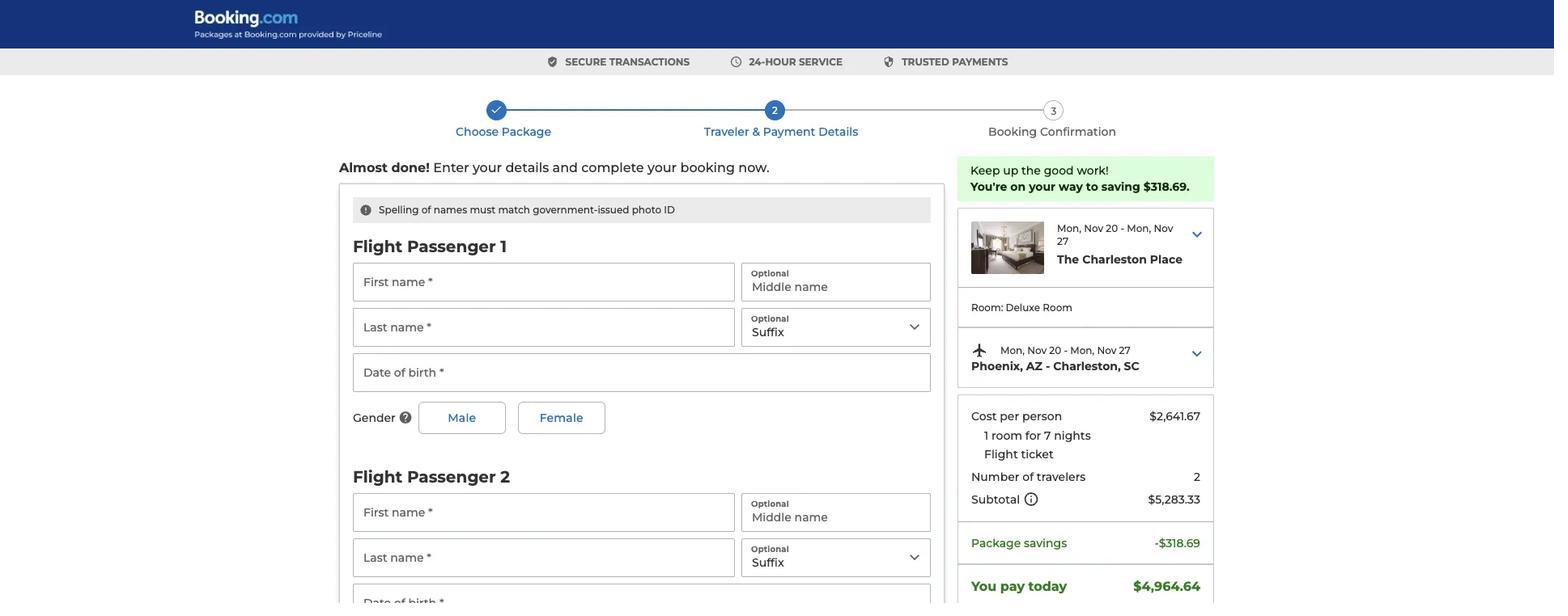 Task type: describe. For each thing, give the bounding box(es) containing it.
24-
[[749, 56, 765, 68]]

number
[[971, 470, 1020, 484]]

male
[[448, 411, 476, 425]]

phoenix,
[[971, 360, 1023, 374]]

mon, up phoenix,
[[1001, 345, 1025, 357]]

must
[[470, 204, 496, 216]]

Second flight passenger's first name text field
[[353, 494, 735, 533]]

Optional text field
[[742, 263, 931, 302]]

per
[[1000, 410, 1019, 424]]

good
[[1044, 164, 1074, 178]]

hotel image image
[[971, 222, 1044, 274]]

Second flight passenger's last name text field
[[353, 539, 735, 578]]

1 horizontal spatial 2
[[772, 104, 778, 116]]

flight for flight passenger 1
[[353, 236, 403, 256]]

nights
[[1054, 429, 1091, 443]]

payments
[[952, 56, 1008, 68]]

nov up the charleston
[[1084, 222, 1104, 234]]

your for almost done!
[[648, 160, 677, 176]]

&
[[752, 125, 760, 138]]

nov up az
[[1027, 345, 1047, 357]]

room:
[[971, 302, 1003, 314]]

20 for mon, nov 20 - mon, nov 27 the charleston place
[[1106, 222, 1118, 234]]

gender
[[353, 412, 396, 425]]

ticket
[[1021, 448, 1054, 462]]

$2,641.67
[[1150, 410, 1201, 424]]

room
[[992, 429, 1023, 443]]

7
[[1044, 429, 1051, 443]]

$318.69.
[[1144, 180, 1190, 194]]

toggle tooltip image
[[1023, 492, 1040, 508]]

nov up place
[[1154, 222, 1173, 234]]

cost per person
[[971, 410, 1062, 424]]

secure
[[566, 56, 607, 68]]

now.
[[739, 160, 770, 176]]

way
[[1059, 180, 1083, 194]]

savings
[[1024, 537, 1067, 551]]

0 horizontal spatial your
[[473, 160, 502, 176]]

issued
[[598, 204, 629, 216]]

of for number
[[1023, 470, 1034, 484]]

booking
[[989, 125, 1037, 138]]

First flight passenger's first name text field
[[353, 263, 735, 302]]

the
[[1057, 253, 1079, 267]]

done!
[[391, 160, 430, 176]]

almost
[[339, 160, 388, 176]]

nov up charleston,
[[1097, 345, 1117, 357]]

your for keep up the good work!
[[1029, 180, 1056, 194]]

Second flight passenger's date of birth telephone field
[[353, 584, 931, 604]]

1 room  for 7 nights flight ticket
[[984, 429, 1091, 462]]

0 horizontal spatial 2
[[501, 467, 510, 487]]

trusted payments
[[902, 56, 1008, 68]]

deluxe
[[1006, 302, 1040, 314]]

Optional text field
[[742, 494, 931, 533]]

booking confirmation
[[989, 125, 1116, 138]]

trusted
[[902, 56, 949, 68]]

on
[[1011, 180, 1026, 194]]

payment
[[763, 125, 816, 138]]

mon, nov 20 - mon, nov 27
[[1001, 345, 1131, 357]]

enter
[[433, 160, 469, 176]]

optional for second flight passenger's first name "text box"
[[751, 499, 789, 509]]

booking.com packages image
[[194, 10, 383, 39]]

sc
[[1124, 360, 1140, 374]]

charleston
[[1083, 253, 1147, 267]]

27 for mon, nov 20 - mon, nov 27 the charleston place
[[1057, 236, 1069, 248]]

choose package
[[456, 125, 551, 138]]

number of travelers
[[971, 470, 1086, 484]]

$4,964.64
[[1133, 579, 1201, 595]]

First flight passenger's last name text field
[[353, 308, 735, 347]]

3
[[1051, 105, 1057, 117]]

travelers
[[1037, 470, 1086, 484]]

booking
[[680, 160, 735, 176]]

phoenix, az - charleston, sc
[[971, 360, 1140, 374]]

mon, up the charleston
[[1127, 222, 1151, 234]]

optional for 'first flight passenger's first name' 'text box'
[[751, 269, 789, 278]]



Task type: vqa. For each thing, say whether or not it's contained in the screenshot.
1 within the 1 Room  For 7 Nights Flight Ticket
yes



Task type: locate. For each thing, give the bounding box(es) containing it.
1
[[501, 236, 507, 256], [984, 429, 989, 443]]

2 up $5,283.33
[[1194, 470, 1201, 484]]

government-
[[533, 204, 598, 216]]

$5,283.33
[[1148, 493, 1201, 507]]

saving
[[1102, 180, 1141, 194]]

room: deluxe room
[[971, 302, 1073, 314]]

flight for flight passenger 2
[[353, 467, 403, 487]]

flight
[[353, 236, 403, 256], [984, 448, 1018, 462], [353, 467, 403, 487]]

you pay today
[[971, 579, 1067, 595]]

1 horizontal spatial your
[[648, 160, 677, 176]]

1 vertical spatial of
[[1023, 470, 1034, 484]]

and
[[553, 160, 578, 176]]

2 up traveler & payment details at the top of page
[[772, 104, 778, 116]]

0 vertical spatial of
[[422, 204, 431, 216]]

0 vertical spatial 20
[[1106, 222, 1118, 234]]

flight passenger 2
[[353, 467, 510, 487]]

0 vertical spatial package
[[502, 125, 551, 138]]

details
[[819, 125, 858, 138]]

for
[[1026, 429, 1041, 443]]

work!
[[1077, 164, 1109, 178]]

1 horizontal spatial of
[[1023, 470, 1034, 484]]

keep
[[971, 164, 1000, 178]]

- up phoenix, az - charleston, sc
[[1064, 345, 1068, 357]]

- inside mon, nov 20 - mon, nov 27 the charleston place
[[1121, 222, 1125, 234]]

- right az
[[1046, 360, 1050, 374]]

match
[[498, 204, 530, 216]]

20 up the charleston
[[1106, 222, 1118, 234]]

complete
[[581, 160, 644, 176]]

1 horizontal spatial 1
[[984, 429, 989, 443]]

optional for 'first flight passenger's last name' text field
[[751, 314, 789, 324]]

the
[[1022, 164, 1041, 178]]

4 optional from the top
[[751, 545, 789, 555]]

room
[[1043, 302, 1073, 314]]

az
[[1026, 360, 1043, 374]]

your inside keep up the good work! you're on your way to saving $318.69.
[[1029, 180, 1056, 194]]

flight down room in the bottom right of the page
[[984, 448, 1018, 462]]

1 horizontal spatial 20
[[1106, 222, 1118, 234]]

flight passenger 1
[[353, 236, 507, 256]]

cost
[[971, 410, 997, 424]]

1 vertical spatial 20
[[1049, 345, 1062, 357]]

id
[[664, 204, 675, 216]]

you're
[[971, 180, 1007, 194]]

flight down spelling
[[353, 236, 403, 256]]

package up details
[[502, 125, 551, 138]]

you
[[971, 579, 997, 595]]

0 vertical spatial passenger
[[407, 236, 496, 256]]

to
[[1086, 180, 1098, 194]]

of for spelling
[[422, 204, 431, 216]]

1 down cost
[[984, 429, 989, 443]]

0 vertical spatial flight
[[353, 236, 403, 256]]

0 horizontal spatial 1
[[501, 236, 507, 256]]

1 horizontal spatial package
[[971, 537, 1021, 551]]

27 up the the on the top of the page
[[1057, 236, 1069, 248]]

1 vertical spatial flight
[[984, 448, 1018, 462]]

27 inside mon, nov 20 - mon, nov 27 the charleston place
[[1057, 236, 1069, 248]]

1 vertical spatial 27
[[1119, 345, 1131, 357]]

keep up the good work! you're on your way to saving $318.69.
[[971, 164, 1190, 194]]

passenger down names
[[407, 236, 496, 256]]

0 vertical spatial 27
[[1057, 236, 1069, 248]]

spelling
[[379, 204, 419, 216]]

0 vertical spatial 1
[[501, 236, 507, 256]]

20
[[1106, 222, 1118, 234], [1049, 345, 1062, 357]]

20 up phoenix, az - charleston, sc
[[1049, 345, 1062, 357]]

your down "the"
[[1029, 180, 1056, 194]]

secure transactions
[[566, 56, 690, 68]]

today
[[1029, 579, 1067, 595]]

3 optional from the top
[[751, 499, 789, 509]]

hour
[[765, 56, 796, 68]]

passenger for 2
[[407, 467, 496, 487]]

of
[[422, 204, 431, 216], [1023, 470, 1034, 484]]

details
[[506, 160, 549, 176]]

1 vertical spatial passenger
[[407, 467, 496, 487]]

2 optional from the top
[[751, 314, 789, 324]]

female
[[540, 411, 584, 425]]

choose
[[456, 125, 499, 138]]

passenger for 1
[[407, 236, 496, 256]]

up
[[1003, 164, 1019, 178]]

flight inside 1 room  for 7 nights flight ticket
[[984, 448, 1018, 462]]

1 optional from the top
[[751, 269, 789, 278]]

traveler & payment details
[[704, 125, 858, 138]]

flights image
[[971, 343, 988, 359]]

0 horizontal spatial 20
[[1049, 345, 1062, 357]]

package
[[502, 125, 551, 138], [971, 537, 1021, 551]]

optional for second flight passenger's last name 'text field'
[[751, 545, 789, 555]]

mon, nov 20 - mon, nov 27 the charleston place
[[1057, 222, 1183, 267]]

mon,
[[1057, 222, 1082, 234], [1127, 222, 1151, 234], [1001, 345, 1025, 357], [1070, 345, 1095, 357]]

almost done! enter your details and complete your booking now.
[[339, 160, 770, 176]]

your
[[473, 160, 502, 176], [648, 160, 677, 176], [1029, 180, 1056, 194]]

pay
[[1000, 579, 1025, 595]]

mon, up charleston,
[[1070, 345, 1095, 357]]

confirmation
[[1040, 125, 1116, 138]]

27 up sc
[[1119, 345, 1131, 357]]

0 horizontal spatial package
[[502, 125, 551, 138]]

1 horizontal spatial 27
[[1119, 345, 1131, 357]]

of left names
[[422, 204, 431, 216]]

transactions
[[609, 56, 690, 68]]

First flight passenger's date of birth telephone field
[[353, 354, 931, 393]]

package down subtotal
[[971, 537, 1021, 551]]

27 for mon, nov 20 - mon, nov 27
[[1119, 345, 1131, 357]]

charleston,
[[1053, 360, 1121, 374]]

traveler
[[704, 125, 749, 138]]

names
[[434, 204, 467, 216]]

package savings
[[971, 537, 1067, 551]]

20 inside mon, nov 20 - mon, nov 27 the charleston place
[[1106, 222, 1118, 234]]

passenger down male
[[407, 467, 496, 487]]

27
[[1057, 236, 1069, 248], [1119, 345, 1131, 357]]

1 passenger from the top
[[407, 236, 496, 256]]

of up toggle tooltip icon at the bottom of page
[[1023, 470, 1034, 484]]

24-hour service
[[749, 56, 843, 68]]

person
[[1022, 410, 1062, 424]]

passenger
[[407, 236, 496, 256], [407, 467, 496, 487]]

spelling of names must match government-issued photo id
[[379, 204, 675, 216]]

service
[[799, 56, 843, 68]]

2 vertical spatial flight
[[353, 467, 403, 487]]

mon, up the the on the top of the page
[[1057, 222, 1082, 234]]

- up $4,964.64
[[1155, 537, 1159, 551]]

20 for mon, nov 20 - mon, nov 27
[[1049, 345, 1062, 357]]

2 up second flight passenger's first name "text box"
[[501, 467, 510, 487]]

2 horizontal spatial 2
[[1194, 470, 1201, 484]]

subtotal
[[971, 493, 1020, 507]]

flight down gender
[[353, 467, 403, 487]]

1 down 'match'
[[501, 236, 507, 256]]

-$318.69
[[1155, 537, 1201, 551]]

your up id
[[648, 160, 677, 176]]

your right enter
[[473, 160, 502, 176]]

optional
[[751, 269, 789, 278], [751, 314, 789, 324], [751, 499, 789, 509], [751, 545, 789, 555]]

photo
[[632, 204, 661, 216]]

2 passenger from the top
[[407, 467, 496, 487]]

1 inside 1 room  for 7 nights flight ticket
[[984, 429, 989, 443]]

1 vertical spatial package
[[971, 537, 1021, 551]]

0 horizontal spatial 27
[[1057, 236, 1069, 248]]

- up the charleston
[[1121, 222, 1125, 234]]

1 vertical spatial 1
[[984, 429, 989, 443]]

0 horizontal spatial of
[[422, 204, 431, 216]]

nov
[[1084, 222, 1104, 234], [1154, 222, 1173, 234], [1027, 345, 1047, 357], [1097, 345, 1117, 357]]

place
[[1150, 253, 1183, 267]]

2 horizontal spatial your
[[1029, 180, 1056, 194]]

$318.69
[[1159, 537, 1201, 551]]



